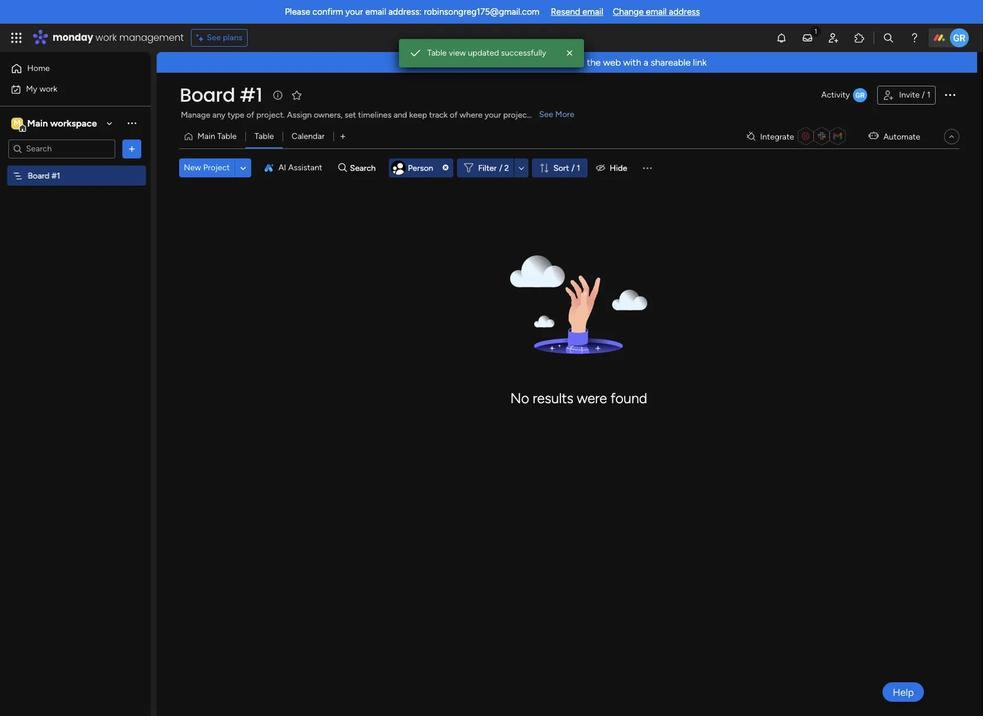 Task type: locate. For each thing, give the bounding box(es) containing it.
1 horizontal spatial work
[[96, 31, 117, 44]]

1 horizontal spatial 1
[[928, 90, 931, 100]]

board inside list box
[[28, 171, 50, 181]]

1 horizontal spatial board #1
[[180, 82, 263, 108]]

board up any
[[180, 82, 235, 108]]

project
[[203, 163, 230, 173]]

1 horizontal spatial see
[[540, 109, 554, 120]]

ai assistant button
[[260, 159, 327, 178]]

0 horizontal spatial work
[[39, 84, 57, 94]]

angle down image
[[241, 164, 246, 172]]

2 of from the left
[[450, 110, 458, 120]]

table left view
[[428, 48, 447, 58]]

work for monday
[[96, 31, 117, 44]]

collapse board header image
[[948, 132, 957, 141]]

2 horizontal spatial /
[[923, 90, 926, 100]]

0 horizontal spatial board
[[28, 171, 50, 181]]

main table
[[198, 131, 237, 141]]

on
[[574, 57, 585, 68]]

my
[[26, 84, 37, 94]]

1 vertical spatial board #1
[[28, 171, 60, 181]]

were
[[577, 390, 608, 407]]

#1 down search in workspace field
[[52, 171, 60, 181]]

0 horizontal spatial board #1
[[28, 171, 60, 181]]

0 vertical spatial see
[[207, 33, 221, 43]]

2 email from the left
[[583, 7, 604, 17]]

found
[[611, 390, 648, 407]]

#1 up type
[[240, 82, 263, 108]]

the
[[587, 57, 601, 68]]

email right the resend
[[583, 7, 604, 17]]

search everything image
[[883, 32, 895, 44]]

see inside "link"
[[540, 109, 554, 120]]

main for main workspace
[[27, 117, 48, 129]]

main down manage
[[198, 131, 215, 141]]

ai assistant
[[279, 163, 323, 173]]

close image
[[565, 47, 576, 59]]

3 email from the left
[[646, 7, 667, 17]]

0 horizontal spatial of
[[247, 110, 255, 120]]

type
[[228, 110, 245, 120]]

/ inside button
[[923, 90, 926, 100]]

table inside alert
[[428, 48, 447, 58]]

board #1 down search in workspace field
[[28, 171, 60, 181]]

updated
[[468, 48, 499, 58]]

activity button
[[817, 86, 873, 105]]

dapulse close image
[[443, 165, 449, 171]]

plans
[[223, 33, 243, 43]]

0 horizontal spatial /
[[500, 163, 503, 173]]

assistant
[[288, 163, 323, 173]]

no results were found
[[511, 390, 648, 407]]

resend
[[551, 7, 581, 17]]

email left address:
[[366, 7, 387, 17]]

sort
[[554, 163, 570, 173]]

0 vertical spatial work
[[96, 31, 117, 44]]

your
[[346, 7, 363, 17], [485, 110, 502, 120]]

notifications image
[[776, 32, 788, 44]]

any
[[213, 110, 226, 120]]

your right where
[[485, 110, 502, 120]]

new
[[184, 163, 201, 173]]

change email address link
[[613, 7, 701, 17]]

new team image
[[389, 159, 408, 178]]

table down any
[[217, 131, 237, 141]]

1 vertical spatial board
[[28, 171, 50, 181]]

invite
[[900, 90, 921, 100]]

shareable
[[651, 57, 691, 68]]

show board description image
[[271, 89, 285, 101]]

0 horizontal spatial email
[[366, 7, 387, 17]]

management
[[119, 31, 184, 44]]

main
[[27, 117, 48, 129], [198, 131, 215, 141]]

1 vertical spatial see
[[540, 109, 554, 120]]

see left more
[[540, 109, 554, 120]]

/ left 2
[[500, 163, 503, 173]]

1 right sort
[[577, 163, 581, 173]]

2 horizontal spatial table
[[428, 48, 447, 58]]

options image
[[126, 143, 138, 155]]

table down project.
[[255, 131, 274, 141]]

web
[[604, 57, 621, 68]]

/ for filter
[[500, 163, 503, 173]]

1 right invite
[[928, 90, 931, 100]]

email right change
[[646, 7, 667, 17]]

0 horizontal spatial your
[[346, 7, 363, 17]]

arrow down image
[[515, 161, 529, 175]]

invite / 1
[[900, 90, 931, 100]]

1 horizontal spatial email
[[583, 7, 604, 17]]

board down search in workspace field
[[28, 171, 50, 181]]

home button
[[7, 59, 127, 78]]

option
[[0, 165, 151, 167]]

main inside button
[[198, 131, 215, 141]]

is
[[493, 57, 499, 68]]

visible
[[502, 57, 528, 68]]

main workspace
[[27, 117, 97, 129]]

results
[[533, 390, 574, 407]]

filter / 2
[[479, 163, 510, 173]]

0 horizontal spatial #1
[[52, 171, 60, 181]]

sort / 1
[[554, 163, 581, 173]]

1 horizontal spatial main
[[198, 131, 215, 141]]

main table button
[[179, 127, 246, 146]]

add to favorites image
[[291, 89, 303, 101]]

ai
[[279, 163, 286, 173]]

main right workspace icon
[[27, 117, 48, 129]]

work
[[96, 31, 117, 44], [39, 84, 57, 94]]

1 vertical spatial 1
[[577, 163, 581, 173]]

manage any type of project. assign owners, set timelines and keep track of where your project stands.
[[181, 110, 559, 120]]

1 inside button
[[928, 90, 931, 100]]

0 vertical spatial your
[[346, 7, 363, 17]]

0 horizontal spatial 1
[[577, 163, 581, 173]]

ai logo image
[[264, 163, 274, 173]]

1 horizontal spatial of
[[450, 110, 458, 120]]

0 horizontal spatial see
[[207, 33, 221, 43]]

filter
[[479, 163, 497, 173]]

0 horizontal spatial main
[[27, 117, 48, 129]]

1 email from the left
[[366, 7, 387, 17]]

table for table view updated successfully
[[428, 48, 447, 58]]

/ right sort
[[572, 163, 575, 173]]

table
[[428, 48, 447, 58], [217, 131, 237, 141], [255, 131, 274, 141]]

new project
[[184, 163, 230, 173]]

work right my
[[39, 84, 57, 94]]

1 horizontal spatial table
[[255, 131, 274, 141]]

0 vertical spatial 1
[[928, 90, 931, 100]]

0 vertical spatial main
[[27, 117, 48, 129]]

see
[[207, 33, 221, 43], [540, 109, 554, 120]]

timelines
[[358, 110, 392, 120]]

autopilot image
[[869, 129, 879, 144]]

board #1 list box
[[0, 163, 151, 346]]

1 of from the left
[[247, 110, 255, 120]]

1 horizontal spatial your
[[485, 110, 502, 120]]

see left 'plans'
[[207, 33, 221, 43]]

email
[[366, 7, 387, 17], [583, 7, 604, 17], [646, 7, 667, 17]]

board #1 up any
[[180, 82, 263, 108]]

hide
[[610, 163, 628, 173]]

table button
[[246, 127, 283, 146]]

1 for sort / 1
[[577, 163, 581, 173]]

work right monday
[[96, 31, 117, 44]]

home
[[27, 63, 50, 73]]

0 vertical spatial #1
[[240, 82, 263, 108]]

work inside my work button
[[39, 84, 57, 94]]

of
[[247, 110, 255, 120], [450, 110, 458, 120]]

1
[[928, 90, 931, 100], [577, 163, 581, 173]]

see plans
[[207, 33, 243, 43]]

link
[[694, 57, 707, 68]]

table for table
[[255, 131, 274, 141]]

please confirm your email address: robinsongreg175@gmail.com
[[285, 7, 540, 17]]

dapulse integrations image
[[747, 132, 756, 141]]

of right track
[[450, 110, 458, 120]]

see inside button
[[207, 33, 221, 43]]

board #1
[[180, 82, 263, 108], [28, 171, 60, 181]]

help
[[894, 687, 915, 698]]

1 horizontal spatial /
[[572, 163, 575, 173]]

apps image
[[854, 32, 866, 44]]

/ right invite
[[923, 90, 926, 100]]

1 vertical spatial main
[[198, 131, 215, 141]]

person
[[408, 163, 434, 173]]

workspace image
[[11, 117, 23, 130]]

1 horizontal spatial board
[[180, 82, 235, 108]]

1 horizontal spatial #1
[[240, 82, 263, 108]]

this
[[447, 57, 464, 68]]

2 horizontal spatial email
[[646, 7, 667, 17]]

see more link
[[538, 109, 576, 121]]

of right type
[[247, 110, 255, 120]]

owners,
[[314, 110, 343, 120]]

1 vertical spatial work
[[39, 84, 57, 94]]

your right the confirm
[[346, 7, 363, 17]]

main inside workspace selection element
[[27, 117, 48, 129]]

1 vertical spatial #1
[[52, 171, 60, 181]]

address
[[670, 7, 701, 17]]

board
[[180, 82, 235, 108], [28, 171, 50, 181]]

Board #1 field
[[177, 82, 265, 108]]

view
[[449, 48, 466, 58]]



Task type: describe. For each thing, give the bounding box(es) containing it.
Search in workspace field
[[25, 142, 99, 156]]

track
[[429, 110, 448, 120]]

0 vertical spatial board
[[180, 82, 235, 108]]

to
[[530, 57, 539, 68]]

stands.
[[533, 110, 559, 120]]

Search field
[[347, 160, 383, 176]]

please
[[285, 7, 311, 17]]

new project button
[[179, 159, 235, 178]]

board #1 inside list box
[[28, 171, 60, 181]]

change email address
[[613, 7, 701, 17]]

board
[[466, 57, 490, 68]]

project.
[[257, 110, 285, 120]]

person button
[[389, 159, 454, 178]]

#1 inside list box
[[52, 171, 60, 181]]

workspace selection element
[[11, 116, 99, 132]]

table view updated successfully
[[428, 48, 547, 58]]

email for change email address
[[646, 7, 667, 17]]

add view image
[[341, 132, 346, 141]]

help image
[[909, 32, 921, 44]]

invite members image
[[828, 32, 840, 44]]

set
[[345, 110, 356, 120]]

assign
[[287, 110, 312, 120]]

a
[[644, 57, 649, 68]]

1 image
[[811, 24, 822, 38]]

0 vertical spatial board #1
[[180, 82, 263, 108]]

workspace
[[50, 117, 97, 129]]

inbox image
[[802, 32, 814, 44]]

integrate
[[761, 132, 795, 142]]

animation image
[[427, 53, 447, 72]]

workspace options image
[[126, 117, 138, 129]]

v2 search image
[[339, 161, 347, 175]]

see more
[[540, 109, 575, 120]]

table view updated successfully alert
[[399, 39, 585, 67]]

confirm
[[313, 7, 344, 17]]

robinsongreg175@gmail.com
[[424, 7, 540, 17]]

manage
[[181, 110, 211, 120]]

with
[[624, 57, 642, 68]]

1 vertical spatial your
[[485, 110, 502, 120]]

see plans button
[[191, 29, 248, 47]]

/ for sort
[[572, 163, 575, 173]]

1 for invite / 1
[[928, 90, 931, 100]]

more
[[556, 109, 575, 120]]

resend email
[[551, 7, 604, 17]]

project
[[504, 110, 530, 120]]

invite / 1 button
[[878, 86, 937, 105]]

calendar
[[292, 131, 325, 141]]

select product image
[[11, 32, 22, 44]]

main for main table
[[198, 131, 215, 141]]

successfully
[[501, 48, 547, 58]]

work for my
[[39, 84, 57, 94]]

automate
[[884, 132, 921, 142]]

anyone
[[541, 57, 572, 68]]

change
[[613, 7, 644, 17]]

see for see plans
[[207, 33, 221, 43]]

and
[[394, 110, 408, 120]]

menu image
[[642, 162, 654, 174]]

/ for invite
[[923, 90, 926, 100]]

my work button
[[7, 80, 127, 99]]

0 horizontal spatial table
[[217, 131, 237, 141]]

options image
[[944, 87, 958, 102]]

no results image
[[511, 256, 648, 375]]

see for see more
[[540, 109, 554, 120]]

email for resend email
[[583, 7, 604, 17]]

where
[[460, 110, 483, 120]]

my work
[[26, 84, 57, 94]]

hide button
[[591, 159, 635, 178]]

help button
[[883, 683, 925, 702]]

resend email link
[[551, 7, 604, 17]]

2
[[505, 163, 510, 173]]

greg robinson image
[[951, 28, 970, 47]]

calendar button
[[283, 127, 334, 146]]

keep
[[410, 110, 427, 120]]

m
[[14, 118, 21, 128]]

address:
[[389, 7, 422, 17]]

no
[[511, 390, 530, 407]]

monday
[[53, 31, 93, 44]]

this  board is visible to anyone on the web with a shareable link
[[447, 57, 707, 68]]

activity
[[822, 90, 851, 100]]

monday work management
[[53, 31, 184, 44]]



Task type: vqa. For each thing, say whether or not it's contained in the screenshot.
MONTH
no



